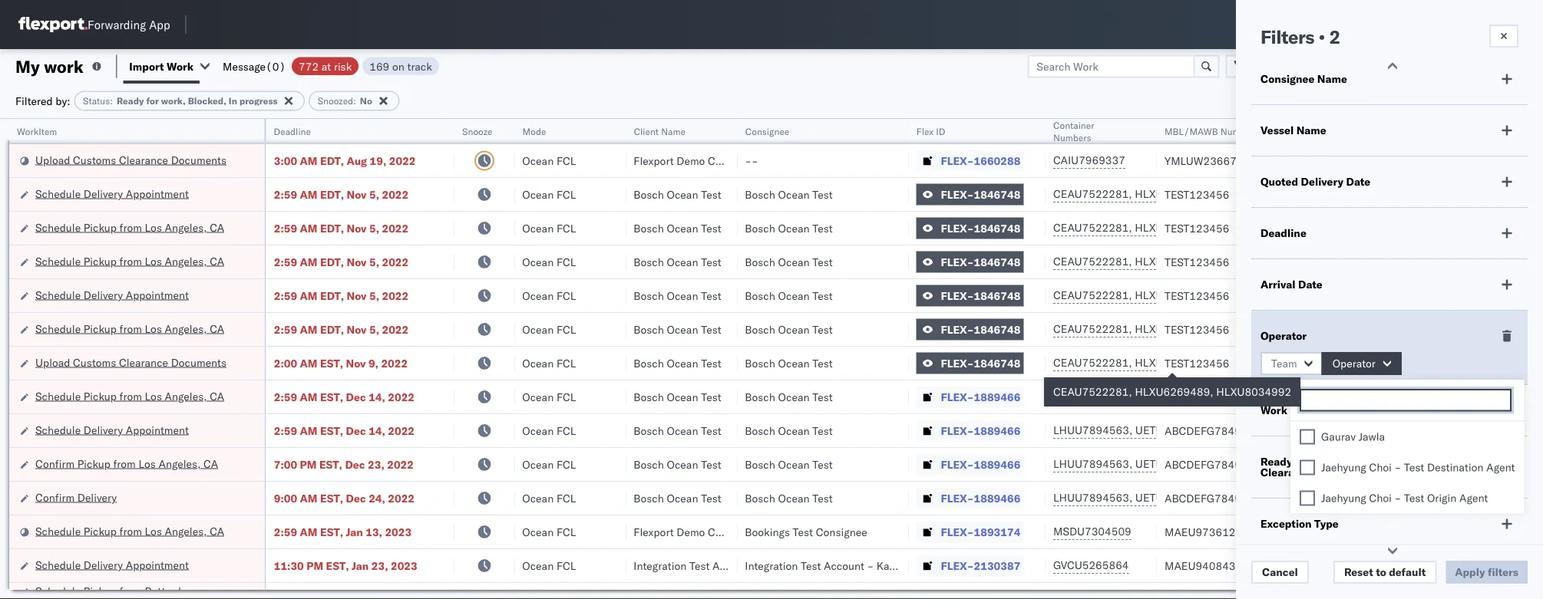 Task type: vqa. For each thing, say whether or not it's contained in the screenshot.
3rd X from the top of the page
no



Task type: locate. For each thing, give the bounding box(es) containing it.
0 vertical spatial flexport
[[634, 154, 674, 167]]

3 schedule pickup from los angeles, ca link from the top
[[35, 321, 224, 337]]

flex-1846748
[[941, 188, 1021, 201], [941, 222, 1021, 235], [941, 255, 1021, 269], [941, 289, 1021, 303], [941, 323, 1021, 336], [941, 357, 1021, 370]]

delivery for schedule delivery appointment button related to 2:59 am edt, nov 5, 2022
[[84, 288, 123, 302]]

0 vertical spatial demo
[[677, 154, 705, 167]]

upload
[[35, 153, 70, 167], [35, 356, 70, 369]]

est, up 9:00 am est, dec 24, 2022
[[319, 458, 342, 471]]

1 horizontal spatial operator
[[1333, 357, 1376, 370]]

abcdefg78456546 for confirm pickup from los angeles, ca
[[1165, 458, 1268, 471]]

est, down 2:00 am est, nov 9, 2022
[[320, 390, 343, 404]]

0 horizontal spatial date
[[1298, 278, 1323, 291]]

2022 for upload customs clearance documents button associated with 3:00 am edt, aug 19, 2022
[[389, 154, 416, 167]]

0 horizontal spatial :
[[110, 95, 113, 107]]

uetu5238478
[[1136, 390, 1210, 404], [1136, 424, 1210, 437], [1136, 458, 1210, 471], [1136, 491, 1210, 505]]

1 vertical spatial gaurav
[[1379, 188, 1414, 201]]

ready left for
[[117, 95, 144, 107]]

14, down '9,'
[[369, 390, 385, 404]]

hlxu6269489, for second schedule pickup from los angeles, ca button from the top of the page
[[1135, 255, 1214, 268]]

1 vertical spatial clearance
[[119, 356, 168, 369]]

•
[[1319, 25, 1325, 48]]

los for 3rd schedule pickup from los angeles, ca button from the top
[[145, 322, 162, 336]]

ready inside ready for customs clearance
[[1261, 455, 1293, 469]]

1 vertical spatial operator
[[1333, 357, 1376, 370]]

2 schedule pickup from los angeles, ca link from the top
[[35, 254, 224, 269]]

1 vertical spatial jan
[[352, 559, 369, 573]]

import work button
[[129, 60, 194, 73]]

deadline down quoted
[[1261, 227, 1307, 240]]

confirm pickup from los angeles, ca link
[[35, 456, 218, 472]]

flex-1889466
[[941, 390, 1021, 404], [941, 424, 1021, 438], [941, 458, 1021, 471], [941, 492, 1021, 505]]

10 schedule from the top
[[35, 585, 81, 598]]

14, up 7:00 pm est, dec 23, 2022
[[369, 424, 385, 438]]

consignee down client name button
[[708, 154, 760, 167]]

ceau7522281, hlxu6269489, hlxu8034992
[[1054, 187, 1292, 201], [1054, 221, 1292, 235], [1054, 255, 1292, 268], [1054, 289, 1292, 302], [1054, 323, 1292, 336], [1054, 356, 1292, 370], [1054, 385, 1292, 399]]

ca for confirm pickup from los angeles, ca button
[[204, 457, 218, 471]]

3 flex-1846748 from the top
[[941, 255, 1021, 269]]

6 edt, from the top
[[320, 323, 344, 336]]

hlxu8034992 for first schedule pickup from los angeles, ca button
[[1216, 221, 1292, 235]]

1 vertical spatial ready
[[1261, 455, 1293, 469]]

1 vertical spatial type
[[1315, 518, 1339, 531]]

schedule pickup from los angeles, ca link for second schedule pickup from los angeles, ca button from the bottom of the page
[[35, 389, 224, 404]]

maeu9408431
[[1165, 559, 1243, 573]]

pm right 11:30
[[307, 559, 323, 573]]

documents
[[171, 153, 227, 167], [171, 356, 227, 369]]

operator right the team button
[[1333, 357, 1376, 370]]

2 vertical spatial choi
[[1427, 559, 1450, 573]]

est, down 9:00 am est, dec 24, 2022
[[320, 526, 343, 539]]

0 vertical spatial 23,
[[368, 458, 385, 471]]

2 2:59 from the top
[[274, 222, 297, 235]]

est, left '9,'
[[320, 357, 343, 370]]

pickup for first schedule pickup from los angeles, ca button
[[84, 221, 117, 234]]

ceau7522281, for second schedule pickup from los angeles, ca button from the top of the page
[[1054, 255, 1132, 268]]

2:59 am edt, nov 5, 2022
[[274, 188, 409, 201], [274, 222, 409, 235], [274, 255, 409, 269], [274, 289, 409, 303], [274, 323, 409, 336]]

3 flex- from the top
[[941, 222, 974, 235]]

1 hlxu8034992 from the top
[[1216, 187, 1292, 201]]

1 vertical spatial customs
[[73, 356, 116, 369]]

lhuu7894563, for confirm pickup from los angeles, ca
[[1054, 458, 1133, 471]]

client name
[[634, 126, 685, 137]]

0 vertical spatial operator
[[1261, 329, 1307, 343]]

0 vertical spatial pm
[[300, 458, 317, 471]]

operator inside button
[[1333, 357, 1376, 370]]

2 hlxu6269489, from the top
[[1135, 221, 1214, 235]]

23, up 24, on the left of page
[[368, 458, 385, 471]]

1 flexport demo consignee from the top
[[634, 154, 760, 167]]

1 vertical spatial upload
[[35, 356, 70, 369]]

2022 for first schedule pickup from los angeles, ca button
[[382, 222, 409, 235]]

flexport demo consignee for bookings
[[634, 526, 760, 539]]

8 resize handle column header from the left
[[1139, 119, 1157, 600]]

1893174
[[974, 526, 1021, 539]]

schedule pickup from los angeles, ca button
[[35, 220, 224, 237], [35, 254, 224, 271], [35, 321, 224, 338], [35, 389, 224, 406], [35, 524, 224, 541]]

3:00
[[274, 154, 297, 167]]

lhuu7894563, for confirm delivery
[[1054, 491, 1133, 505]]

flex-1660288 button
[[916, 150, 1024, 172], [916, 150, 1024, 172]]

resize handle column header for flex id button
[[1027, 119, 1046, 600]]

1 flex-1889466 from the top
[[941, 390, 1021, 404]]

0 vertical spatial upload customs clearance documents link
[[35, 152, 227, 168]]

0 vertical spatial date
[[1346, 175, 1371, 189]]

2 ceau7522281, from the top
[[1054, 221, 1132, 235]]

gaurav jawla inside list box
[[1321, 430, 1385, 444]]

0 vertical spatial ready
[[117, 95, 144, 107]]

3 schedule pickup from los angeles, ca from the top
[[35, 322, 224, 336]]

1 horizontal spatial origin
[[1485, 559, 1514, 573]]

consignee inside button
[[745, 126, 789, 137]]

1 upload customs clearance documents link from the top
[[35, 152, 227, 168]]

name down 2
[[1318, 72, 1348, 86]]

2 vertical spatial gaurav jawla
[[1321, 430, 1385, 444]]

ocean fcl
[[522, 154, 576, 167], [522, 188, 576, 201], [522, 222, 576, 235], [522, 255, 576, 269], [522, 289, 576, 303], [522, 323, 576, 336], [522, 357, 576, 370], [522, 390, 576, 404], [522, 424, 576, 438], [522, 458, 576, 471], [522, 492, 576, 505], [522, 526, 576, 539], [522, 559, 576, 573]]

msdu7304509
[[1054, 525, 1132, 539]]

1 vertical spatial work
[[1261, 404, 1288, 417]]

5 schedule pickup from los angeles, ca link from the top
[[35, 524, 224, 539]]

appointment for 2:59 am est, dec 14, 2022
[[126, 423, 189, 437]]

work,
[[161, 95, 186, 107]]

karl
[[877, 559, 896, 573]]

schedule pickup from los angeles, ca for the schedule pickup from los angeles, ca link for second schedule pickup from los angeles, ca button from the bottom of the page
[[35, 390, 224, 403]]

delivery inside button
[[77, 491, 117, 504]]

2023 for 11:30 pm est, jan 23, 2023
[[391, 559, 417, 573]]

resize handle column header for mbl/mawb numbers button
[[1353, 119, 1371, 600]]

choi right default
[[1427, 559, 1450, 573]]

customs inside ready for customs clearance
[[1315, 455, 1360, 469]]

demo left bookings
[[677, 526, 705, 539]]

bookings
[[745, 526, 790, 539]]

2 schedule delivery appointment from the top
[[35, 288, 189, 302]]

appointment for 11:30 pm est, jan 23, 2023
[[126, 559, 189, 572]]

lhuu7894563, uetu5238478 for schedule pickup from los angeles, ca
[[1054, 390, 1210, 404]]

hlxu6269489, for 3rd schedule pickup from los angeles, ca button from the top
[[1135, 323, 1214, 336]]

jaehyung down ready for customs clearance
[[1321, 492, 1367, 505]]

schedule pickup from los angeles, ca link
[[35, 220, 224, 235], [35, 254, 224, 269], [35, 321, 224, 337], [35, 389, 224, 404], [35, 524, 224, 539]]

1 vertical spatial upload customs clearance documents
[[35, 356, 227, 369]]

1 vertical spatial demo
[[677, 526, 705, 539]]

type right exception
[[1315, 518, 1339, 531]]

pickup for second schedule pickup from los angeles, ca button from the top of the page
[[84, 255, 117, 268]]

7 ocean fcl from the top
[[522, 357, 576, 370]]

list box containing gaurav jawla
[[1291, 422, 1525, 514]]

4 abcdefg78456546 from the top
[[1165, 492, 1268, 505]]

0 vertical spatial deadline
[[274, 126, 311, 137]]

origin
[[1427, 492, 1457, 505], [1485, 559, 1514, 573]]

integration test account - karl lagerfeld
[[745, 559, 945, 573]]

2 schedule pickup from los angeles, ca button from the top
[[35, 254, 224, 271]]

2:59 am edt, nov 5, 2022 for the schedule pickup from los angeles, ca link for 3rd schedule pickup from los angeles, ca button from the top
[[274, 323, 409, 336]]

deadline
[[274, 126, 311, 137], [1261, 227, 1307, 240]]

work left the item
[[1261, 404, 1288, 417]]

confirm inside button
[[35, 491, 75, 504]]

0 vertical spatial flexport demo consignee
[[634, 154, 760, 167]]

demo for bookings
[[677, 526, 705, 539]]

2:59 for the schedule pickup from los angeles, ca link for 3rd schedule pickup from los angeles, ca button from the top
[[274, 323, 297, 336]]

arrival date
[[1261, 278, 1323, 291]]

0 vertical spatial upload
[[35, 153, 70, 167]]

confirm delivery
[[35, 491, 117, 504]]

1 vertical spatial savant
[[1414, 458, 1447, 471]]

2 upload from the top
[[35, 356, 70, 369]]

3 abcdefg78456546 from the top
[[1165, 458, 1268, 471]]

3 uetu5238478 from the top
[[1136, 458, 1210, 471]]

name right client
[[661, 126, 685, 137]]

4 ceau7522281, from the top
[[1054, 289, 1132, 302]]

1 vertical spatial 2:59 am est, dec 14, 2022
[[274, 424, 415, 438]]

delivery
[[1301, 175, 1344, 189], [84, 187, 123, 200], [84, 288, 123, 302], [84, 423, 123, 437], [77, 491, 117, 504], [84, 559, 123, 572]]

schedule pickup from los angeles, ca link for 3rd schedule pickup from los angeles, ca button from the top
[[35, 321, 224, 337]]

1 vertical spatial jawla
[[1416, 188, 1443, 201]]

3 ceau7522281, from the top
[[1054, 255, 1132, 268]]

: left no
[[353, 95, 356, 107]]

2 2:59 am edt, nov 5, 2022 from the top
[[274, 222, 409, 235]]

0 horizontal spatial numbers
[[1054, 132, 1092, 143]]

0 vertical spatial upload customs clearance documents button
[[35, 152, 227, 169]]

8 am from the top
[[300, 390, 318, 404]]

jawla
[[1416, 154, 1443, 167], [1416, 188, 1443, 201], [1359, 430, 1385, 444]]

1 flex-1846748 from the top
[[941, 188, 1021, 201]]

delivery for 2:59 am est, dec 14, 2022 schedule delivery appointment button
[[84, 423, 123, 437]]

6 fcl from the top
[[557, 323, 576, 336]]

consignee name
[[1261, 72, 1348, 86]]

name right vessel at the right of the page
[[1297, 124, 1327, 137]]

2:59 for the schedule pickup from los angeles, ca link for 5th schedule pickup from los angeles, ca button from the top
[[274, 526, 297, 539]]

filtered by:
[[15, 94, 70, 108]]

cancel button
[[1252, 561, 1309, 584]]

3 schedule delivery appointment from the top
[[35, 423, 189, 437]]

forwarding app
[[88, 17, 170, 32]]

confirm inside button
[[35, 457, 75, 471]]

0 vertical spatial customs
[[73, 153, 116, 167]]

consignee up --
[[745, 126, 789, 137]]

0 vertical spatial gaurav
[[1379, 154, 1414, 167]]

0 horizontal spatial origin
[[1427, 492, 1457, 505]]

4 uetu5238478 from the top
[[1136, 491, 1210, 505]]

flex-1846748 for the schedule pickup from los angeles, ca link for 3rd schedule pickup from los angeles, ca button from the top
[[941, 323, 1021, 336]]

1 vertical spatial deadline
[[1261, 227, 1307, 240]]

hlxu6269489,
[[1135, 187, 1214, 201], [1135, 221, 1214, 235], [1135, 255, 1214, 268], [1135, 289, 1214, 302], [1135, 323, 1214, 336], [1135, 356, 1214, 370], [1135, 385, 1214, 399]]

flex-2130387 button
[[916, 556, 1024, 577], [916, 556, 1024, 577]]

0 vertical spatial gaurav jawla
[[1379, 154, 1443, 167]]

fcl
[[557, 154, 576, 167], [557, 188, 576, 201], [557, 222, 576, 235], [557, 255, 576, 269], [557, 289, 576, 303], [557, 323, 576, 336], [557, 357, 576, 370], [557, 390, 576, 404], [557, 424, 576, 438], [557, 458, 576, 471], [557, 492, 576, 505], [557, 526, 576, 539], [557, 559, 576, 573]]

6 hlxu8034992 from the top
[[1216, 356, 1292, 370]]

forwarding
[[88, 17, 146, 32]]

3 flex-1889466 from the top
[[941, 458, 1021, 471]]

4 resize handle column header from the left
[[608, 119, 626, 600]]

gvcu5265864
[[1054, 559, 1129, 572]]

2 vertical spatial clearance
[[1261, 466, 1313, 480]]

savant
[[1414, 255, 1447, 269], [1414, 458, 1447, 471]]

2 schedule from the top
[[35, 221, 81, 234]]

deadline inside button
[[274, 126, 311, 137]]

flex id
[[916, 126, 945, 137]]

0 vertical spatial choi
[[1369, 461, 1392, 475]]

1 vertical spatial agent
[[1460, 492, 1488, 505]]

0 vertical spatial origin
[[1427, 492, 1457, 505]]

11:30 pm est, jan 23, 2023
[[274, 559, 417, 573]]

confirm delivery button
[[35, 490, 117, 507]]

0 vertical spatial type
[[1316, 404, 1340, 417]]

upload for 3:00 am edt, aug 19, 2022
[[35, 153, 70, 167]]

pickup inside confirm pickup from los angeles, ca link
[[77, 457, 110, 471]]

name for vessel name
[[1297, 124, 1327, 137]]

9 fcl from the top
[[557, 424, 576, 438]]

date
[[1346, 175, 1371, 189], [1298, 278, 1323, 291]]

23, for 2022
[[368, 458, 385, 471]]

est, for upload customs clearance documents link for 2:00 am est, nov 9, 2022
[[320, 357, 343, 370]]

1 resize handle column header from the left
[[246, 119, 265, 600]]

0 vertical spatial upload customs clearance documents
[[35, 153, 227, 167]]

ready
[[117, 95, 144, 107], [1261, 455, 1293, 469]]

numbers down the container
[[1054, 132, 1092, 143]]

jawla for test123456
[[1416, 188, 1443, 201]]

mbl/mawb numbers button
[[1157, 122, 1356, 137]]

los inside confirm pickup from los angeles, ca link
[[139, 457, 156, 471]]

1 vertical spatial flexport demo consignee
[[634, 526, 760, 539]]

flexport. image
[[18, 17, 88, 32]]

flex-1846748 for the schedule pickup from los angeles, ca link related to second schedule pickup from los angeles, ca button from the top of the page
[[941, 255, 1021, 269]]

dec up 7:00 pm est, dec 23, 2022
[[346, 424, 366, 438]]

1 upload customs clearance documents from the top
[[35, 153, 227, 167]]

schedule pickup from los angeles, ca
[[35, 221, 224, 234], [35, 255, 224, 268], [35, 322, 224, 336], [35, 390, 224, 403], [35, 525, 224, 538]]

6 1846748 from the top
[[974, 357, 1021, 370]]

ceau7522281, for upload customs clearance documents button associated with 2:00 am est, nov 9, 2022
[[1054, 356, 1132, 370]]

dec up 9:00 am est, dec 24, 2022
[[345, 458, 365, 471]]

team
[[1272, 357, 1297, 370]]

7 resize handle column header from the left
[[1027, 119, 1046, 600]]

demo for -
[[677, 154, 705, 167]]

8 fcl from the top
[[557, 390, 576, 404]]

0 vertical spatial jaehyung choi - test origin agent
[[1321, 492, 1488, 505]]

1 flexport from the top
[[634, 154, 674, 167]]

est, down the 2:59 am est, jan 13, 2023
[[326, 559, 349, 573]]

type right the item
[[1316, 404, 1340, 417]]

filters • 2
[[1261, 25, 1341, 48]]

5 test123456 from the top
[[1165, 323, 1230, 336]]

3 ceau7522281, hlxu6269489, hlxu8034992 from the top
[[1054, 255, 1292, 268]]

numbers left vessel at the right of the page
[[1221, 126, 1259, 137]]

1 ceau7522281, from the top
[[1054, 187, 1132, 201]]

4 2:59 from the top
[[274, 289, 297, 303]]

0 vertical spatial agent
[[1487, 461, 1515, 475]]

2:59 am est, dec 14, 2022
[[274, 390, 415, 404], [274, 424, 415, 438]]

consignee button
[[737, 122, 893, 137]]

list box
[[1291, 422, 1525, 514]]

arrival
[[1261, 278, 1296, 291]]

snoozed : no
[[318, 95, 372, 107]]

nov for first schedule pickup from los angeles, ca button
[[347, 222, 367, 235]]

1 : from the left
[[110, 95, 113, 107]]

1 schedule pickup from los angeles, ca from the top
[[35, 221, 224, 234]]

ready left the for
[[1261, 455, 1293, 469]]

pm right 7:00
[[300, 458, 317, 471]]

resize handle column header for "workitem" button
[[246, 119, 265, 600]]

operator up team
[[1261, 329, 1307, 343]]

2 demo from the top
[[677, 526, 705, 539]]

1 horizontal spatial numbers
[[1221, 126, 1259, 137]]

5 2:59 from the top
[[274, 323, 297, 336]]

Search Shipments (/) text field
[[1249, 13, 1398, 36]]

0 vertical spatial clearance
[[119, 153, 168, 167]]

1889466 for confirm delivery
[[974, 492, 1021, 505]]

file
[[1282, 60, 1301, 73]]

None text field
[[1305, 395, 1510, 408]]

0 vertical spatial jawla
[[1416, 154, 1443, 167]]

actions
[[1492, 126, 1524, 137]]

upload for 2:00 am est, nov 9, 2022
[[35, 356, 70, 369]]

7 hlxu6269489, from the top
[[1135, 385, 1214, 399]]

2023 down the 2:59 am est, jan 13, 2023
[[391, 559, 417, 573]]

1 abcdefg78456546 from the top
[[1165, 390, 1268, 404]]

2023 right 13, on the bottom of page
[[385, 526, 412, 539]]

1 horizontal spatial deadline
[[1261, 227, 1307, 240]]

appointment for 2:59 am edt, nov 5, 2022
[[126, 288, 189, 302]]

1 ocean fcl from the top
[[522, 154, 576, 167]]

1 2:59 am est, dec 14, 2022 from the top
[[274, 390, 415, 404]]

angeles,
[[165, 221, 207, 234], [165, 255, 207, 268], [165, 322, 207, 336], [165, 390, 207, 403], [159, 457, 201, 471], [165, 525, 207, 538]]

2:59 for the schedule pickup from los angeles, ca link for second schedule pickup from los angeles, ca button from the bottom of the page
[[274, 390, 297, 404]]

5, for 4th schedule delivery appointment link from the bottom of the page
[[369, 188, 379, 201]]

jaehyung right the for
[[1321, 461, 1367, 475]]

1 horizontal spatial date
[[1346, 175, 1371, 189]]

6 resize handle column header from the left
[[890, 119, 909, 600]]

1 vertical spatial omkar
[[1379, 458, 1411, 471]]

destination
[[1427, 461, 1484, 475]]

gaurav jawla for test123456
[[1379, 188, 1443, 201]]

1 vertical spatial 23,
[[371, 559, 388, 573]]

nov for upload customs clearance documents button associated with 2:00 am est, nov 9, 2022
[[346, 357, 366, 370]]

flex- for second schedule pickup from los angeles, ca button from the top of the page
[[941, 255, 974, 269]]

19,
[[370, 154, 386, 167]]

2 schedule pickup from los angeles, ca from the top
[[35, 255, 224, 268]]

los for first schedule pickup from los angeles, ca button
[[145, 221, 162, 234]]

1 vertical spatial 14,
[[369, 424, 385, 438]]

maeu9736123
[[1165, 526, 1243, 539]]

3 schedule delivery appointment link from the top
[[35, 423, 189, 438]]

2 flex-1846748 from the top
[[941, 222, 1021, 235]]

numbers for container numbers
[[1054, 132, 1092, 143]]

name inside button
[[661, 126, 685, 137]]

0 horizontal spatial deadline
[[274, 126, 311, 137]]

0 vertical spatial omkar savant
[[1379, 255, 1447, 269]]

10 ocean fcl from the top
[[522, 458, 576, 471]]

4 flex-1889466 from the top
[[941, 492, 1021, 505]]

1 horizontal spatial work
[[1261, 404, 1288, 417]]

9,
[[369, 357, 379, 370]]

message
[[223, 60, 266, 73]]

-
[[745, 154, 752, 167], [752, 154, 758, 167], [1395, 461, 1402, 475], [1395, 492, 1402, 505], [867, 559, 874, 573], [1452, 559, 1459, 573]]

3 2:59 from the top
[[274, 255, 297, 269]]

confirm for confirm delivery
[[35, 491, 75, 504]]

4 appointment from the top
[[126, 559, 189, 572]]

None checkbox
[[1300, 430, 1315, 445], [1300, 460, 1315, 476], [1300, 491, 1315, 506], [1300, 430, 1315, 445], [1300, 460, 1315, 476], [1300, 491, 1315, 506]]

lhuu7894563, for schedule pickup from los angeles, ca
[[1054, 390, 1133, 404]]

team button
[[1261, 352, 1324, 375]]

2:59 for first schedule pickup from los angeles, ca button the schedule pickup from los angeles, ca link
[[274, 222, 297, 235]]

1 vertical spatial upload customs clearance documents button
[[35, 355, 227, 372]]

3 edt, from the top
[[320, 222, 344, 235]]

1 vertical spatial gaurav jawla
[[1379, 188, 1443, 201]]

0 vertical spatial documents
[[171, 153, 227, 167]]

2130387
[[974, 559, 1021, 573]]

1 vertical spatial confirm
[[35, 491, 75, 504]]

snooze
[[462, 126, 493, 137]]

ca for 3rd schedule pickup from los angeles, ca button from the top
[[210, 322, 224, 336]]

0 vertical spatial 14,
[[369, 390, 385, 404]]

1 vertical spatial flexport
[[634, 526, 674, 539]]

1 upload from the top
[[35, 153, 70, 167]]

dec
[[346, 390, 366, 404], [346, 424, 366, 438], [345, 458, 365, 471], [346, 492, 366, 505]]

flex- for confirm pickup from los angeles, ca button
[[941, 458, 974, 471]]

abcdefg78456546 for confirm delivery
[[1165, 492, 1268, 505]]

2:59 am est, dec 14, 2022 up 7:00 pm est, dec 23, 2022
[[274, 424, 415, 438]]

0 vertical spatial confirm
[[35, 457, 75, 471]]

demo
[[677, 154, 705, 167], [677, 526, 705, 539]]

5 ceau7522281, from the top
[[1054, 323, 1132, 336]]

1 vertical spatial pm
[[307, 559, 323, 573]]

account
[[824, 559, 864, 573]]

hlxu8034992 for fourth schedule delivery appointment button from the bottom
[[1216, 187, 1292, 201]]

2:59 am est, jan 13, 2023
[[274, 526, 412, 539]]

est, up the 2:59 am est, jan 13, 2023
[[320, 492, 343, 505]]

11 ocean fcl from the top
[[522, 492, 576, 505]]

pm for 11:30
[[307, 559, 323, 573]]

4 schedule delivery appointment link from the top
[[35, 558, 189, 573]]

1 ceau7522281, hlxu6269489, hlxu8034992 from the top
[[1054, 187, 1292, 201]]

1 vertical spatial documents
[[171, 356, 227, 369]]

2 1889466 from the top
[[974, 424, 1021, 438]]

0 vertical spatial savant
[[1414, 255, 1447, 269]]

numbers inside container numbers
[[1054, 132, 1092, 143]]

: up "workitem" button
[[110, 95, 113, 107]]

schedule inside the schedule pickup from rotterdam,
[[35, 585, 81, 598]]

schedule delivery appointment button for 11:30 pm est, jan 23, 2023
[[35, 558, 189, 575]]

1 lhuu7894563, uetu5238478 from the top
[[1054, 390, 1210, 404]]

6 flex- from the top
[[941, 323, 974, 336]]

2:59 am est, dec 14, 2022 down 2:00 am est, nov 9, 2022
[[274, 390, 415, 404]]

5 resize handle column header from the left
[[719, 119, 737, 600]]

gaurav jawla for ymluw236679313
[[1379, 154, 1443, 167]]

: for snoozed
[[353, 95, 356, 107]]

2:59 for the schedule pickup from los angeles, ca link related to second schedule pickup from los angeles, ca button from the top of the page
[[274, 255, 297, 269]]

for
[[1295, 455, 1312, 469]]

jan left 13, on the bottom of page
[[346, 526, 363, 539]]

4 1846748 from the top
[[974, 289, 1021, 303]]

0 vertical spatial 2023
[[385, 526, 412, 539]]

4 test123456 from the top
[[1165, 289, 1230, 303]]

clearance inside ready for customs clearance
[[1261, 466, 1313, 480]]

2 vertical spatial jawla
[[1359, 430, 1385, 444]]

1846748 for second schedule pickup from los angeles, ca button from the top of the page
[[974, 255, 1021, 269]]

6 ocean fcl from the top
[[522, 323, 576, 336]]

5 ceau7522281, hlxu6269489, hlxu8034992 from the top
[[1054, 323, 1292, 336]]

2023
[[385, 526, 412, 539], [391, 559, 417, 573]]

5 flex-1846748 from the top
[[941, 323, 1021, 336]]

appointment
[[126, 187, 189, 200], [126, 288, 189, 302], [126, 423, 189, 437], [126, 559, 189, 572]]

0 vertical spatial jaehyung
[[1321, 461, 1367, 475]]

choi right ready for customs clearance
[[1369, 461, 1392, 475]]

schedule pickup from los angeles, ca link for second schedule pickup from los angeles, ca button from the top of the page
[[35, 254, 224, 269]]

1 vertical spatial jaehyung choi - test origin agent
[[1379, 559, 1543, 573]]

dec down 2:00 am est, nov 9, 2022
[[346, 390, 366, 404]]

5 schedule from the top
[[35, 322, 81, 336]]

jaehyung right reset
[[1379, 559, 1424, 573]]

1 vertical spatial 2023
[[391, 559, 417, 573]]

vessel name
[[1261, 124, 1327, 137]]

8 ocean fcl from the top
[[522, 390, 576, 404]]

ocean fcl for confirm delivery link at the left bottom of the page
[[522, 492, 576, 505]]

upload customs clearance documents button for 2:00 am est, nov 9, 2022
[[35, 355, 227, 372]]

10 flex- from the top
[[941, 458, 974, 471]]

schedule pickup from los angeles, ca for the schedule pickup from los angeles, ca link for 3rd schedule pickup from los angeles, ca button from the top
[[35, 322, 224, 336]]

lagerfeld
[[899, 559, 945, 573]]

customs
[[73, 153, 116, 167], [73, 356, 116, 369], [1315, 455, 1360, 469]]

upload customs clearance documents link for 3:00 am edt, aug 19, 2022
[[35, 152, 227, 168]]

1 omkar from the top
[[1379, 255, 1411, 269]]

clearance for 3:00 am edt, aug 19, 2022
[[119, 153, 168, 167]]

delivery for confirm delivery button
[[77, 491, 117, 504]]

1 vertical spatial upload customs clearance documents link
[[35, 355, 227, 370]]

0 vertical spatial omkar
[[1379, 255, 1411, 269]]

by:
[[56, 94, 70, 108]]

0 vertical spatial jan
[[346, 526, 363, 539]]

jan down 13, on the bottom of page
[[352, 559, 369, 573]]

1 horizontal spatial :
[[353, 95, 356, 107]]

omkar for test123456
[[1379, 255, 1411, 269]]

2 edt, from the top
[[320, 188, 344, 201]]

schedule
[[35, 187, 81, 200], [35, 221, 81, 234], [35, 255, 81, 268], [35, 288, 81, 302], [35, 322, 81, 336], [35, 390, 81, 403], [35, 423, 81, 437], [35, 525, 81, 538], [35, 559, 81, 572], [35, 585, 81, 598]]

2 ceau7522281, hlxu6269489, hlxu8034992 from the top
[[1054, 221, 1292, 235]]

agent
[[1487, 461, 1515, 475], [1460, 492, 1488, 505], [1517, 559, 1543, 573]]

choi down 'jaehyung choi - test destination agent'
[[1369, 492, 1392, 505]]

1 vertical spatial omkar savant
[[1379, 458, 1447, 471]]

1 horizontal spatial ready
[[1261, 455, 1293, 469]]

23, down 13, on the bottom of page
[[371, 559, 388, 573]]

772 at risk
[[299, 60, 352, 73]]

workitem button
[[9, 122, 249, 137]]

2:59 for 4th schedule delivery appointment link from the bottom of the page
[[274, 188, 297, 201]]

3 hlxu6269489, from the top
[[1135, 255, 1214, 268]]

0 vertical spatial 2:59 am est, dec 14, 2022
[[274, 390, 415, 404]]

0 horizontal spatial work
[[167, 60, 194, 73]]

jaehyung choi - test origin agent
[[1321, 492, 1488, 505], [1379, 559, 1543, 573]]

5,
[[369, 188, 379, 201], [369, 222, 379, 235], [369, 255, 379, 269], [369, 289, 379, 303], [369, 323, 379, 336]]

resize handle column header
[[246, 119, 265, 600], [436, 119, 455, 600], [496, 119, 515, 600], [608, 119, 626, 600], [719, 119, 737, 600], [890, 119, 909, 600], [1027, 119, 1046, 600], [1139, 119, 1157, 600], [1353, 119, 1371, 600], [1464, 119, 1483, 600], [1516, 119, 1534, 600]]

ca for 5th schedule pickup from los angeles, ca button from the top
[[210, 525, 224, 538]]

schedule delivery appointment for 11:30 pm est, jan 23, 2023
[[35, 559, 189, 572]]

uetu5238478 for schedule pickup from los angeles, ca
[[1136, 390, 1210, 404]]

3 1889466 from the top
[[974, 458, 1021, 471]]

pickup inside the schedule pickup from rotterdam,
[[84, 585, 117, 598]]

:
[[110, 95, 113, 107], [353, 95, 356, 107]]

2022
[[389, 154, 416, 167], [382, 188, 409, 201], [382, 222, 409, 235], [382, 255, 409, 269], [382, 289, 409, 303], [382, 323, 409, 336], [381, 357, 408, 370], [388, 390, 415, 404], [388, 424, 415, 438], [387, 458, 414, 471], [388, 492, 415, 505]]

jaehyung choi - test origin agent inside list box
[[1321, 492, 1488, 505]]

0 vertical spatial work
[[167, 60, 194, 73]]

1 vertical spatial origin
[[1485, 559, 1514, 573]]

2 vertical spatial customs
[[1315, 455, 1360, 469]]

1 vertical spatial jaehyung
[[1321, 492, 1367, 505]]

dec left 24, on the left of page
[[346, 492, 366, 505]]

deadline up 3:00
[[274, 126, 311, 137]]

integration
[[745, 559, 798, 573]]

ceau7522281, hlxu6269489, hlxu8034992 for 4th schedule delivery appointment link from the bottom of the page
[[1054, 187, 1292, 201]]

work right import
[[167, 60, 194, 73]]

exception
[[1303, 60, 1353, 73]]

mode button
[[515, 122, 611, 137]]

consignee up account
[[816, 526, 868, 539]]

customs for 2:00 am est, nov 9, 2022
[[73, 356, 116, 369]]

ocean fcl for first schedule pickup from los angeles, ca button the schedule pickup from los angeles, ca link
[[522, 222, 576, 235]]

demo down client name button
[[677, 154, 705, 167]]



Task type: describe. For each thing, give the bounding box(es) containing it.
flexport for bookings test consignee
[[634, 526, 674, 539]]

item
[[1290, 404, 1314, 417]]

ocean fcl for the schedule pickup from los angeles, ca link for 5th schedule pickup from los angeles, ca button from the top
[[522, 526, 576, 539]]

uetu5238478 for confirm delivery
[[1136, 491, 1210, 505]]

2022 for second schedule pickup from los angeles, ca button from the bottom of the page
[[388, 390, 415, 404]]

documents for 3:00 am edt, aug 19, 2022
[[171, 153, 227, 167]]

schedule delivery appointment for 2:59 am edt, nov 5, 2022
[[35, 288, 189, 302]]

4 schedule from the top
[[35, 288, 81, 302]]

2 uetu5238478 from the top
[[1136, 424, 1210, 437]]

jan for 23,
[[352, 559, 369, 573]]

pickup for confirm pickup from los angeles, ca button
[[77, 457, 110, 471]]

5, for the schedule pickup from los angeles, ca link related to second schedule pickup from los angeles, ca button from the top of the page
[[369, 255, 379, 269]]

delivery for 11:30 pm est, jan 23, 2023 schedule delivery appointment button
[[84, 559, 123, 572]]

customs for 3:00 am edt, aug 19, 2022
[[73, 153, 116, 167]]

est, for the schedule pickup from los angeles, ca link for second schedule pickup from los angeles, ca button from the bottom of the page
[[320, 390, 343, 404]]

uetu5238478 for confirm pickup from los angeles, ca
[[1136, 458, 1210, 471]]

4 fcl from the top
[[557, 255, 576, 269]]

schedule delivery appointment for 2:59 am est, dec 14, 2022
[[35, 423, 189, 437]]

13 fcl from the top
[[557, 559, 576, 573]]

2:00 am est, nov 9, 2022
[[274, 357, 408, 370]]

1 1846748 from the top
[[974, 188, 1021, 201]]

flex-1846748 for upload customs clearance documents link for 2:00 am est, nov 9, 2022
[[941, 357, 1021, 370]]

4 hlxu6269489, from the top
[[1135, 289, 1214, 302]]

4 schedule pickup from los angeles, ca button from the top
[[35, 389, 224, 406]]

Search Work text field
[[1028, 55, 1195, 78]]

dec for schedule pickup from los angeles, ca
[[346, 390, 366, 404]]

status : ready for work, blocked, in progress
[[83, 95, 278, 107]]

flex-1893174
[[941, 526, 1021, 539]]

2 2:59 am est, dec 14, 2022 from the top
[[274, 424, 415, 438]]

6 schedule from the top
[[35, 390, 81, 403]]

id
[[936, 126, 945, 137]]

for
[[146, 95, 159, 107]]

1 schedule delivery appointment from the top
[[35, 187, 189, 200]]

10 fcl from the top
[[557, 458, 576, 471]]

5 schedule pickup from los angeles, ca button from the top
[[35, 524, 224, 541]]

delivery for fourth schedule delivery appointment button from the bottom
[[84, 187, 123, 200]]

ocean fcl for confirm pickup from los angeles, ca link
[[522, 458, 576, 471]]

ymluw236679313
[[1165, 154, 1264, 167]]

blocked,
[[188, 95, 226, 107]]

default
[[1389, 566, 1426, 579]]

flex- for 5th schedule pickup from los angeles, ca button from the top
[[941, 526, 974, 539]]

7 hlxu8034992 from the top
[[1216, 385, 1292, 399]]

772
[[299, 60, 319, 73]]

omkar savant for test123456
[[1379, 255, 1447, 269]]

consignee down 'filters'
[[1261, 72, 1315, 86]]

9 am from the top
[[300, 424, 318, 438]]

ca for second schedule pickup from los angeles, ca button from the top of the page
[[210, 255, 224, 268]]

ceau7522281, for 3rd schedule pickup from los angeles, ca button from the top
[[1054, 323, 1132, 336]]

1 schedule delivery appointment button from the top
[[35, 186, 189, 203]]

flex-1889466 for schedule pickup from los angeles, ca
[[941, 390, 1021, 404]]

from inside button
[[113, 457, 136, 471]]

13 ocean fcl from the top
[[522, 559, 576, 573]]

7:00 pm est, dec 23, 2022
[[274, 458, 414, 471]]

est, for confirm delivery link at the left bottom of the page
[[320, 492, 343, 505]]

1660288
[[974, 154, 1021, 167]]

2 lhuu7894563, from the top
[[1054, 424, 1133, 437]]

13,
[[366, 526, 382, 539]]

schedule pickup from los angeles, ca for first schedule pickup from los angeles, ca button the schedule pickup from los angeles, ca link
[[35, 221, 224, 234]]

schedule pickup from rotterdam, link
[[35, 584, 245, 600]]

4 2:59 am edt, nov 5, 2022 from the top
[[274, 289, 409, 303]]

2022 for second schedule pickup from los angeles, ca button from the top of the page
[[382, 255, 409, 269]]

abcdefg78456546 for schedule pickup from los angeles, ca
[[1165, 390, 1268, 404]]

7 am from the top
[[300, 357, 318, 370]]

client
[[634, 126, 659, 137]]

5 edt, from the top
[[320, 289, 344, 303]]

(0)
[[266, 60, 286, 73]]

flex id button
[[909, 122, 1030, 137]]

consignee up integration
[[708, 526, 760, 539]]

quoted
[[1261, 175, 1299, 189]]

1 edt, from the top
[[320, 154, 344, 167]]

hlxu8034992 for 3rd schedule pickup from los angeles, ca button from the top
[[1216, 323, 1292, 336]]

reset to default
[[1344, 566, 1426, 579]]

2 fcl from the top
[[557, 188, 576, 201]]

11:30
[[274, 559, 304, 573]]

rotterdam,
[[145, 585, 199, 598]]

filters
[[1261, 25, 1315, 48]]

schedule pickup from rotterdam,
[[35, 585, 199, 600]]

ocean fcl for the schedule pickup from los angeles, ca link for 3rd schedule pickup from los angeles, ca button from the top
[[522, 323, 576, 336]]

169 on track
[[370, 60, 432, 73]]

ready for customs clearance
[[1261, 455, 1360, 480]]

1 schedule pickup from los angeles, ca button from the top
[[35, 220, 224, 237]]

schedule delivery appointment link for 11:30 pm est, jan 23, 2023
[[35, 558, 189, 573]]

est, up 7:00 pm est, dec 23, 2022
[[320, 424, 343, 438]]

1 vertical spatial choi
[[1369, 492, 1392, 505]]

0 horizontal spatial operator
[[1261, 329, 1307, 343]]

2 14, from the top
[[369, 424, 385, 438]]

7 ceau7522281, hlxu6269489, hlxu8034992 from the top
[[1054, 385, 1292, 399]]

vessel
[[1261, 124, 1294, 137]]

9 flex- from the top
[[941, 424, 974, 438]]

1 14, from the top
[[369, 390, 385, 404]]

in
[[229, 95, 237, 107]]

gaurav for ymluw236679313
[[1379, 154, 1414, 167]]

2 vertical spatial jaehyung
[[1379, 559, 1424, 573]]

3 schedule pickup from los angeles, ca button from the top
[[35, 321, 224, 338]]

2023 for 2:59 am est, jan 13, 2023
[[385, 526, 412, 539]]

numbers for mbl/mawb numbers
[[1221, 126, 1259, 137]]

9 ocean fcl from the top
[[522, 424, 576, 438]]

3:00 am edt, aug 19, 2022
[[274, 154, 416, 167]]

3 am from the top
[[300, 222, 318, 235]]

exception
[[1261, 518, 1312, 531]]

3 schedule from the top
[[35, 255, 81, 268]]

2 vertical spatial gaurav
[[1321, 430, 1356, 444]]

7 schedule from the top
[[35, 423, 81, 437]]

batch action
[[1458, 60, 1525, 73]]

est, for the schedule pickup from los angeles, ca link for 5th schedule pickup from los angeles, ca button from the top
[[320, 526, 343, 539]]

mbl/mawb numbers
[[1165, 126, 1259, 137]]

aug
[[347, 154, 367, 167]]

1 fcl from the top
[[557, 154, 576, 167]]

5, for the schedule pickup from los angeles, ca link for 3rd schedule pickup from los angeles, ca button from the top
[[369, 323, 379, 336]]

container numbers
[[1054, 119, 1095, 143]]

caiu7969337
[[1054, 154, 1126, 167]]

import
[[129, 60, 164, 73]]

7 2:59 from the top
[[274, 424, 297, 438]]

5 ocean fcl from the top
[[522, 289, 576, 303]]

2:00
[[274, 357, 297, 370]]

flexport demo consignee for -
[[634, 154, 760, 167]]

9:00
[[274, 492, 297, 505]]

quoted delivery date
[[1261, 175, 1371, 189]]

flex- for confirm delivery button
[[941, 492, 974, 505]]

risk
[[334, 60, 352, 73]]

omkar savant for abcdefg78456546
[[1379, 458, 1447, 471]]

4 hlxu8034992 from the top
[[1216, 289, 1292, 302]]

schedule delivery appointment button for 2:59 am est, dec 14, 2022
[[35, 423, 189, 440]]

flex- for second schedule pickup from los angeles, ca button from the bottom of the page
[[941, 390, 974, 404]]

1 appointment from the top
[[126, 187, 189, 200]]

lhuu7894563, uetu5238478 for confirm pickup from los angeles, ca
[[1054, 458, 1210, 471]]

11 fcl from the top
[[557, 492, 576, 505]]

: for status
[[110, 95, 113, 107]]

flex-1660288
[[941, 154, 1021, 167]]

1 vertical spatial date
[[1298, 278, 1323, 291]]

2 lhuu7894563, uetu5238478 from the top
[[1054, 424, 1210, 437]]

ceau7522281, for fourth schedule delivery appointment button from the bottom
[[1054, 187, 1132, 201]]

snoozed
[[318, 95, 353, 107]]

mbl/mawb
[[1165, 126, 1218, 137]]

10 am from the top
[[300, 492, 318, 505]]

schedule delivery appointment button for 2:59 am edt, nov 5, 2022
[[35, 288, 189, 304]]

10 resize handle column header from the left
[[1464, 119, 1483, 600]]

nov for second schedule pickup from los angeles, ca button from the top of the page
[[347, 255, 367, 269]]

batch action button
[[1434, 55, 1535, 78]]

flex- for 3rd schedule pickup from los angeles, ca button from the top
[[941, 323, 974, 336]]

2022 for confirm pickup from los angeles, ca button
[[387, 458, 414, 471]]

los for second schedule pickup from los angeles, ca button from the top of the page
[[145, 255, 162, 268]]

1889466 for confirm pickup from los angeles, ca
[[974, 458, 1021, 471]]

12 fcl from the top
[[557, 526, 576, 539]]

container numbers button
[[1046, 116, 1142, 144]]

13 flex- from the top
[[941, 559, 974, 573]]

hlxu8034992 for upload customs clearance documents button associated with 2:00 am est, nov 9, 2022
[[1216, 356, 1292, 370]]

work
[[44, 56, 84, 77]]

bookings test consignee
[[745, 526, 868, 539]]

schedule pickup from rotterdam, button
[[35, 584, 245, 600]]

documents for 2:00 am est, nov 9, 2022
[[171, 356, 227, 369]]

upload customs clearance documents for 2:00
[[35, 356, 227, 369]]

2:59 am edt, nov 5, 2022 for first schedule pickup from los angeles, ca button the schedule pickup from los angeles, ca link
[[274, 222, 409, 235]]

track
[[407, 60, 432, 73]]

progress
[[239, 95, 278, 107]]

hlxu6269489, for first schedule pickup from los angeles, ca button
[[1135, 221, 1214, 235]]

los for confirm pickup from los angeles, ca button
[[139, 457, 156, 471]]

2 vertical spatial agent
[[1517, 559, 1543, 573]]

my
[[15, 56, 40, 77]]

omkar for abcdefg78456546
[[1379, 458, 1411, 471]]

pickup for second schedule pickup from los angeles, ca button from the bottom of the page
[[84, 390, 117, 403]]

2 am from the top
[[300, 188, 318, 201]]

confirm for confirm pickup from los angeles, ca
[[35, 457, 75, 471]]

dec for confirm pickup from los angeles, ca
[[345, 458, 365, 471]]

9 schedule from the top
[[35, 559, 81, 572]]

client name button
[[626, 122, 722, 137]]

container
[[1054, 119, 1095, 131]]

0 horizontal spatial ready
[[117, 95, 144, 107]]

2 flex-1889466 from the top
[[941, 424, 1021, 438]]

confirm pickup from los angeles, ca button
[[35, 456, 218, 473]]

ca for second schedule pickup from los angeles, ca button from the bottom of the page
[[210, 390, 224, 403]]

4 flex-1846748 from the top
[[941, 289, 1021, 303]]

savant for test123456
[[1414, 255, 1447, 269]]

5 flex- from the top
[[941, 289, 974, 303]]

5 fcl from the top
[[557, 289, 576, 303]]

6 test123456 from the top
[[1165, 357, 1230, 370]]

hlxu6269489, for fourth schedule delivery appointment button from the bottom
[[1135, 187, 1214, 201]]

23, for 2023
[[371, 559, 388, 573]]

batch
[[1458, 60, 1488, 73]]

reset to default button
[[1334, 561, 1437, 584]]

2 test123456 from the top
[[1165, 222, 1230, 235]]

angeles, inside button
[[159, 457, 201, 471]]

pm for 7:00
[[300, 458, 317, 471]]

6 am from the top
[[300, 323, 318, 336]]

4 5, from the top
[[369, 289, 379, 303]]

11 resize handle column header from the left
[[1516, 119, 1534, 600]]

5 am from the top
[[300, 289, 318, 303]]

schedule pickup from los angeles, ca link for 5th schedule pickup from los angeles, ca button from the top
[[35, 524, 224, 539]]

1846748 for first schedule pickup from los angeles, ca button
[[974, 222, 1021, 235]]

3 resize handle column header from the left
[[496, 119, 515, 600]]

1 test123456 from the top
[[1165, 188, 1230, 201]]

ocean fcl for upload customs clearance documents link for 2:00 am est, nov 9, 2022
[[522, 357, 576, 370]]

no
[[360, 95, 372, 107]]

pickup for 5th schedule pickup from los angeles, ca button from the top
[[84, 525, 117, 538]]

action
[[1491, 60, 1525, 73]]

flex-1846748 for 4th schedule delivery appointment link from the bottom of the page
[[941, 188, 1021, 201]]

1 am from the top
[[300, 154, 318, 167]]

4 am from the top
[[300, 255, 318, 269]]

5, for first schedule pickup from los angeles, ca button the schedule pickup from los angeles, ca link
[[369, 222, 379, 235]]

at
[[322, 60, 331, 73]]

3 fcl from the top
[[557, 222, 576, 235]]

jaehyung choi - test destination agent
[[1321, 461, 1515, 475]]

4 ceau7522281, hlxu6269489, hlxu8034992 from the top
[[1054, 289, 1292, 302]]

1 schedule delivery appointment link from the top
[[35, 186, 189, 202]]

2022 for upload customs clearance documents button associated with 2:00 am est, nov 9, 2022
[[381, 357, 408, 370]]

import work
[[129, 60, 194, 73]]

schedule pickup from los angeles, ca link for first schedule pickup from los angeles, ca button
[[35, 220, 224, 235]]

from inside the schedule pickup from rotterdam,
[[119, 585, 142, 598]]

hlxu6269489, for upload customs clearance documents button associated with 2:00 am est, nov 9, 2022
[[1135, 356, 1214, 370]]

gaurav for test123456
[[1379, 188, 1414, 201]]

11 am from the top
[[300, 526, 318, 539]]

filtered
[[15, 94, 53, 108]]

work item type
[[1261, 404, 1340, 417]]

est, for confirm pickup from los angeles, ca link
[[319, 458, 342, 471]]

operator button
[[1322, 352, 1402, 375]]

2 abcdefg78456546 from the top
[[1165, 424, 1268, 438]]

upload customs clearance documents for 3:00
[[35, 153, 227, 167]]

schedule pickup from los angeles, ca for the schedule pickup from los angeles, ca link for 5th schedule pickup from los angeles, ca button from the top
[[35, 525, 224, 538]]

3 test123456 from the top
[[1165, 255, 1230, 269]]

app
[[149, 17, 170, 32]]

--
[[745, 154, 758, 167]]

24,
[[369, 492, 385, 505]]

jawla inside list box
[[1359, 430, 1385, 444]]

7 fcl from the top
[[557, 357, 576, 370]]

1 schedule from the top
[[35, 187, 81, 200]]

jawla for ymluw236679313
[[1416, 154, 1443, 167]]

ceau7522281, hlxu6269489, hlxu8034992 for the schedule pickup from los angeles, ca link related to second schedule pickup from los angeles, ca button from the top of the page
[[1054, 255, 1292, 268]]

8 schedule from the top
[[35, 525, 81, 538]]

deadline button
[[266, 122, 439, 137]]

flex-1889466 for confirm pickup from los angeles, ca
[[941, 458, 1021, 471]]

169
[[370, 60, 390, 73]]

4 edt, from the top
[[320, 255, 344, 269]]

7 ceau7522281, from the top
[[1054, 385, 1132, 399]]



